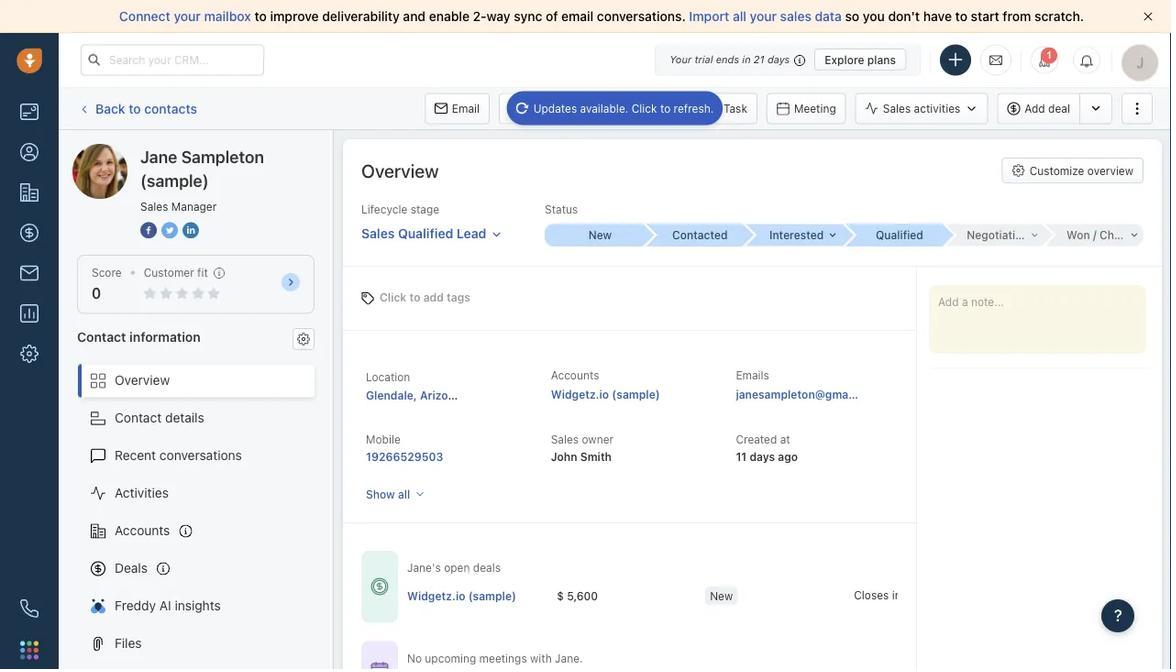Task type: locate. For each thing, give the bounding box(es) containing it.
1 vertical spatial new
[[710, 589, 733, 602]]

0 horizontal spatial jane
[[109, 144, 137, 159]]

usa
[[468, 389, 491, 402]]

in inside row
[[892, 588, 901, 601]]

files
[[115, 636, 142, 651]]

0 vertical spatial in
[[742, 54, 751, 66]]

all right show
[[398, 488, 410, 501]]

contact for contact details
[[115, 410, 162, 426]]

freddy ai insights
[[115, 598, 221, 614]]

1 vertical spatial in
[[892, 588, 901, 601]]

1 horizontal spatial qualified
[[876, 229, 923, 242]]

your trial ends in 21 days
[[670, 54, 790, 66]]

call button
[[499, 93, 555, 124]]

(sample) up sales manager
[[140, 171, 209, 190]]

1 horizontal spatial widgetz.io
[[551, 388, 609, 401]]

negotiation / lost button
[[944, 224, 1061, 246]]

click left add in the top left of the page
[[380, 291, 407, 304]]

new inside row
[[710, 589, 733, 602]]

/
[[1032, 229, 1035, 242], [1093, 229, 1097, 242]]

0 horizontal spatial in
[[742, 54, 751, 66]]

in left jan
[[892, 588, 901, 601]]

qualified
[[398, 226, 453, 241], [876, 229, 923, 242]]

1 horizontal spatial in
[[892, 588, 901, 601]]

your left mailbox
[[174, 9, 201, 24]]

days right 21
[[768, 54, 790, 66]]

1 horizontal spatial all
[[733, 9, 746, 24]]

lost
[[1038, 229, 1061, 242]]

widgetz.io (sample) link
[[551, 388, 660, 401], [407, 588, 516, 603]]

customize overview button
[[1002, 158, 1144, 183]]

new
[[588, 229, 612, 242], [710, 589, 733, 602]]

sales up facebook circled 'image'
[[140, 200, 168, 213]]

/ for won
[[1093, 229, 1097, 242]]

and
[[403, 9, 426, 24]]

explore
[[825, 53, 864, 66]]

1
[[1046, 50, 1052, 61]]

import all your sales data link
[[689, 9, 845, 24]]

click inside updates available. click to refresh. link
[[632, 102, 657, 115]]

ai
[[159, 598, 171, 614]]

add deal
[[1025, 102, 1070, 115]]

sampleton up manager
[[181, 147, 264, 166]]

glendale,
[[366, 389, 417, 402]]

jane
[[109, 144, 137, 159], [140, 147, 177, 166]]

overview
[[361, 160, 439, 181], [115, 373, 170, 388]]

accounts up owner on the bottom
[[551, 369, 599, 382]]

/ left lost
[[1032, 229, 1035, 242]]

customer
[[144, 266, 194, 279]]

1 vertical spatial widgetz.io
[[407, 589, 465, 602]]

0 vertical spatial days
[[768, 54, 790, 66]]

1 horizontal spatial new
[[710, 589, 733, 602]]

click right available.
[[632, 102, 657, 115]]

sampleton
[[141, 144, 204, 159], [181, 147, 264, 166]]

widgetz.io (sample) link down open in the left bottom of the page
[[407, 588, 516, 603]]

jane sampleton (sample) up manager
[[140, 147, 264, 190]]

widgetz.io down jane's
[[407, 589, 465, 602]]

accounts down activities
[[115, 523, 170, 538]]

ends
[[716, 54, 739, 66]]

jane's
[[407, 562, 441, 575]]

0 vertical spatial overview
[[361, 160, 439, 181]]

your
[[174, 9, 201, 24], [750, 9, 777, 24]]

enable
[[429, 9, 470, 24]]

sales up john
[[551, 433, 579, 446]]

0 button
[[92, 285, 101, 302]]

11
[[736, 450, 747, 463]]

explore plans link
[[815, 49, 906, 71]]

scratch.
[[1035, 9, 1084, 24]]

explore plans
[[825, 53, 896, 66]]

add
[[423, 291, 444, 304]]

so
[[845, 9, 860, 24]]

updates available. click to refresh.
[[533, 102, 714, 115]]

1 horizontal spatial /
[[1093, 229, 1097, 242]]

lifecycle stage
[[361, 203, 439, 216]]

back
[[95, 101, 125, 116]]

1 vertical spatial overview
[[115, 373, 170, 388]]

0 vertical spatial accounts
[[551, 369, 599, 382]]

accounts for accounts
[[115, 523, 170, 538]]

show
[[366, 488, 395, 501]]

0 horizontal spatial widgetz.io
[[407, 589, 465, 602]]

1 vertical spatial accounts
[[115, 523, 170, 538]]

/ for negotiation
[[1032, 229, 1035, 242]]

jane down back
[[109, 144, 137, 159]]

to left add in the top left of the page
[[409, 291, 420, 304]]

1 horizontal spatial click
[[632, 102, 657, 115]]

contact down 0
[[77, 329, 126, 344]]

contact for contact information
[[77, 329, 126, 344]]

(sample) down deals
[[468, 589, 516, 602]]

widgetz.io (sample)
[[407, 589, 516, 602]]

available.
[[580, 102, 629, 115]]

1 horizontal spatial accounts
[[551, 369, 599, 382]]

freshworks switcher image
[[20, 641, 39, 660]]

to right mailbox
[[254, 9, 267, 24]]

widgetz.io
[[551, 388, 609, 401], [407, 589, 465, 602]]

overview up the "contact details" on the left
[[115, 373, 170, 388]]

row
[[407, 577, 1003, 615]]

1 link
[[1031, 46, 1058, 74]]

jane.
[[555, 652, 583, 665]]

0 horizontal spatial new
[[588, 229, 612, 242]]

(sample) up owner on the bottom
[[612, 388, 660, 401]]

to
[[254, 9, 267, 24], [955, 9, 968, 24], [129, 101, 141, 116], [660, 102, 671, 115], [409, 291, 420, 304]]

email
[[452, 102, 480, 115]]

deals
[[473, 562, 501, 575]]

(sample) inside accounts widgetz.io (sample)
[[612, 388, 660, 401]]

2 your from the left
[[750, 9, 777, 24]]

accounts inside accounts widgetz.io (sample)
[[551, 369, 599, 382]]

connect your mailbox link
[[119, 9, 254, 24]]

0 horizontal spatial qualified
[[398, 226, 453, 241]]

phone element
[[11, 591, 48, 627]]

1 / from the left
[[1032, 229, 1035, 242]]

information
[[129, 329, 201, 344]]

connect
[[119, 9, 170, 24]]

days down created
[[750, 450, 775, 463]]

0 horizontal spatial /
[[1032, 229, 1035, 242]]

janesampleton@gmail.com
[[736, 388, 881, 401]]

contact up recent
[[115, 410, 162, 426]]

in left 21
[[742, 54, 751, 66]]

closes
[[854, 588, 889, 601]]

1 horizontal spatial your
[[750, 9, 777, 24]]

won / churned link
[[1044, 224, 1145, 246]]

/ right won
[[1093, 229, 1097, 242]]

recent conversations
[[115, 448, 242, 463]]

all right import
[[733, 9, 746, 24]]

widgetz.io (sample) link up owner on the bottom
[[551, 388, 660, 401]]

days
[[768, 54, 790, 66], [750, 450, 775, 463]]

0 horizontal spatial your
[[174, 9, 201, 24]]

task button
[[696, 93, 757, 124]]

won
[[1067, 229, 1090, 242]]

sales left the activities on the right top of page
[[883, 102, 911, 115]]

lead
[[457, 226, 486, 241]]

1 horizontal spatial jane
[[140, 147, 177, 166]]

0 vertical spatial widgetz.io
[[551, 388, 609, 401]]

container_wx8msf4aqz5i3rn1 image
[[371, 578, 389, 596]]

row containing closes in jan
[[407, 577, 1003, 615]]

updates
[[533, 102, 577, 115]]

(sample) inside the jane sampleton (sample)
[[140, 171, 209, 190]]

smith
[[580, 450, 612, 463]]

2 / from the left
[[1093, 229, 1097, 242]]

sales activities button
[[855, 93, 997, 124], [855, 93, 988, 124]]

mng settings image
[[297, 333, 310, 346]]

meeting
[[794, 102, 836, 115]]

customize
[[1030, 164, 1084, 177]]

widgetz.io up owner on the bottom
[[551, 388, 609, 401]]

to left start
[[955, 9, 968, 24]]

score
[[92, 266, 122, 279]]

new link
[[545, 224, 645, 247]]

deals
[[115, 561, 148, 576]]

overview up lifecycle stage
[[361, 160, 439, 181]]

emails janesampleton@gmail.com
[[736, 369, 881, 401]]

0 vertical spatial click
[[632, 102, 657, 115]]

call link
[[499, 93, 555, 124]]

1 vertical spatial click
[[380, 291, 407, 304]]

meetings
[[479, 652, 527, 665]]

improve
[[270, 9, 319, 24]]

1 horizontal spatial overview
[[361, 160, 439, 181]]

Search your CRM... text field
[[81, 44, 264, 76]]

0 horizontal spatial all
[[398, 488, 410, 501]]

sales down lifecycle
[[361, 226, 395, 241]]

0 horizontal spatial accounts
[[115, 523, 170, 538]]

0 vertical spatial widgetz.io (sample) link
[[551, 388, 660, 401]]

score 0
[[92, 266, 122, 302]]

1 vertical spatial contact
[[115, 410, 162, 426]]

1 vertical spatial days
[[750, 450, 775, 463]]

your left sales
[[750, 9, 777, 24]]

contact
[[77, 329, 126, 344], [115, 410, 162, 426]]

jane down contacts at the top left of the page
[[140, 147, 177, 166]]

accounts widgetz.io (sample)
[[551, 369, 660, 401]]

0 horizontal spatial widgetz.io (sample) link
[[407, 588, 516, 603]]

sync
[[514, 9, 542, 24]]

have
[[923, 9, 952, 24]]

0 vertical spatial contact
[[77, 329, 126, 344]]

john
[[551, 450, 577, 463]]



Task type: vqa. For each thing, say whether or not it's contained in the screenshot.
the left Accounts
yes



Task type: describe. For each thing, give the bounding box(es) containing it.
1 vertical spatial widgetz.io (sample) link
[[407, 588, 516, 603]]

negotiation / lost
[[967, 229, 1061, 242]]

1 horizontal spatial widgetz.io (sample) link
[[551, 388, 660, 401]]

customize overview
[[1030, 164, 1134, 177]]

location
[[366, 371, 410, 383]]

of
[[546, 9, 558, 24]]

jane inside the jane sampleton (sample)
[[140, 147, 177, 166]]

overview
[[1087, 164, 1134, 177]]

back to contacts link
[[77, 94, 198, 123]]

no
[[407, 652, 422, 665]]

recent
[[115, 448, 156, 463]]

sales
[[780, 9, 812, 24]]

jane's open deals
[[407, 562, 501, 575]]

don't
[[888, 9, 920, 24]]

0 horizontal spatial overview
[[115, 373, 170, 388]]

widgetz.io inside accounts widgetz.io (sample)
[[551, 388, 609, 401]]

interested
[[769, 229, 824, 242]]

sampleton down contacts at the top left of the page
[[141, 144, 204, 159]]

sales activities
[[883, 102, 960, 115]]

negotiation
[[967, 229, 1029, 242]]

import
[[689, 9, 729, 24]]

sales manager
[[140, 200, 217, 213]]

activities
[[115, 486, 169, 501]]

$
[[557, 589, 564, 602]]

click to add tags
[[380, 291, 470, 304]]

contacted link
[[645, 224, 744, 247]]

from
[[1003, 9, 1031, 24]]

upcoming
[[425, 652, 476, 665]]

0 vertical spatial new
[[588, 229, 612, 242]]

status
[[545, 203, 578, 216]]

sales for sales qualified lead
[[361, 226, 395, 241]]

0 horizontal spatial click
[[380, 291, 407, 304]]

accounts for accounts widgetz.io (sample)
[[551, 369, 599, 382]]

contact details
[[115, 410, 204, 426]]

phone image
[[20, 600, 39, 618]]

created at 11 days ago
[[736, 433, 798, 463]]

no upcoming meetings with jane.
[[407, 652, 583, 665]]

location glendale, arizona, usa
[[366, 371, 491, 402]]

send email image
[[990, 53, 1002, 68]]

email button
[[424, 93, 490, 124]]

add
[[1025, 102, 1045, 115]]

interested button
[[744, 224, 844, 246]]

sales owner john smith
[[551, 433, 614, 463]]

0 vertical spatial all
[[733, 9, 746, 24]]

2-
[[473, 9, 487, 24]]

insights
[[175, 598, 221, 614]]

qualified inside 'link'
[[876, 229, 923, 242]]

days inside created at 11 days ago
[[750, 450, 775, 463]]

facebook circled image
[[140, 220, 157, 240]]

tags
[[447, 291, 470, 304]]

won / churned button
[[1044, 224, 1145, 246]]

interested link
[[744, 224, 844, 246]]

stage
[[411, 203, 439, 216]]

sales qualified lead link
[[361, 217, 502, 243]]

linkedin circled image
[[183, 220, 199, 240]]

jane sampleton (sample) down contacts at the top left of the page
[[109, 144, 260, 159]]

owner
[[582, 433, 614, 446]]

5,600
[[567, 589, 598, 602]]

sales inside sales owner john smith
[[551, 433, 579, 446]]

churned
[[1100, 229, 1145, 242]]

mailbox
[[204, 9, 251, 24]]

to right back
[[129, 101, 141, 116]]

call
[[526, 102, 546, 115]]

activities
[[914, 102, 960, 115]]

your
[[670, 54, 692, 66]]

close image
[[1144, 12, 1153, 21]]

contact information
[[77, 329, 201, 344]]

container_wx8msf4aqz5i3rn1 image
[[371, 661, 389, 669]]

1 vertical spatial all
[[398, 488, 410, 501]]

sms
[[623, 102, 647, 115]]

21
[[754, 54, 765, 66]]

arizona,
[[420, 389, 465, 402]]

refresh.
[[674, 102, 714, 115]]

details
[[165, 410, 204, 426]]

customer fit
[[144, 266, 208, 279]]

(sample) up manager
[[208, 144, 260, 159]]

open
[[444, 562, 470, 575]]

won / churned
[[1067, 229, 1145, 242]]

negotiation / lost link
[[944, 224, 1061, 246]]

$ 5,600
[[557, 589, 598, 602]]

contacted
[[672, 229, 728, 242]]

sales for sales manager
[[140, 200, 168, 213]]

plans
[[867, 53, 896, 66]]

sampleton inside the jane sampleton (sample)
[[181, 147, 264, 166]]

sales qualified lead
[[361, 226, 486, 241]]

sms button
[[596, 93, 656, 124]]

manager
[[171, 200, 217, 213]]

connect your mailbox to improve deliverability and enable 2-way sync of email conversations. import all your sales data so you don't have to start from scratch.
[[119, 9, 1084, 24]]

deliverability
[[322, 9, 400, 24]]

0
[[92, 285, 101, 302]]

meeting button
[[767, 93, 846, 124]]

back to contacts
[[95, 101, 197, 116]]

data
[[815, 9, 842, 24]]

add deal button
[[997, 93, 1079, 124]]

twitter circled image
[[161, 220, 178, 240]]

sales for sales activities
[[883, 102, 911, 115]]

fit
[[197, 266, 208, 279]]

janesampleton@gmail.com link
[[736, 385, 881, 404]]

1 your from the left
[[174, 9, 201, 24]]

to left refresh.
[[660, 102, 671, 115]]



